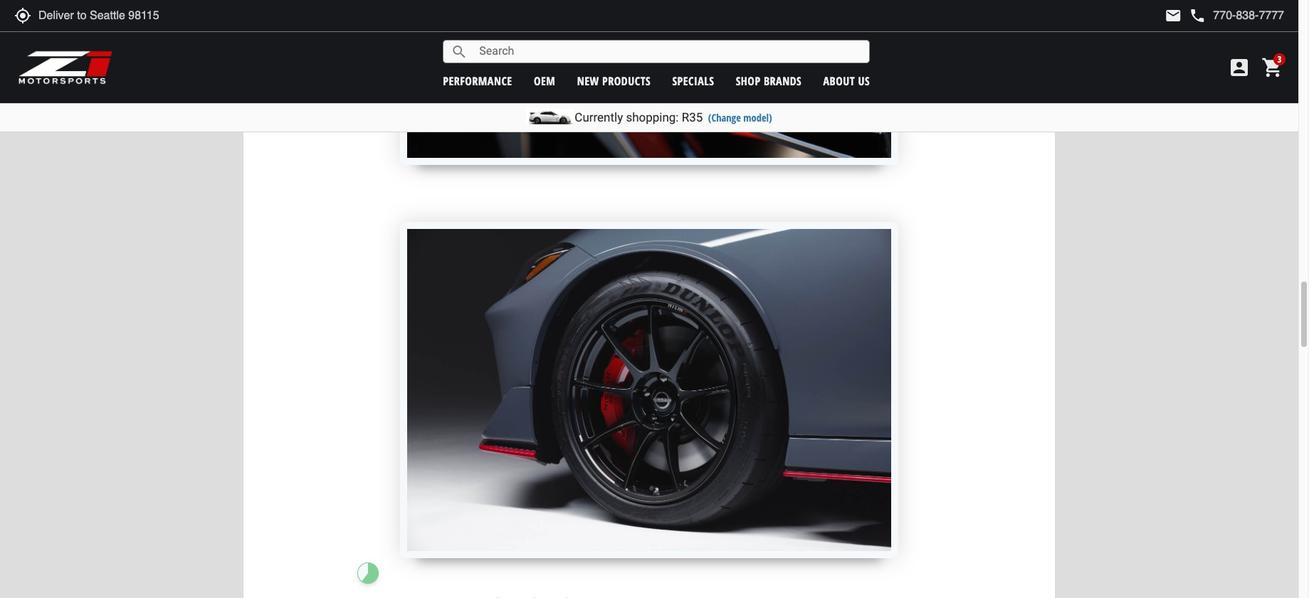 Task type: describe. For each thing, give the bounding box(es) containing it.
currently
[[575, 110, 623, 125]]

z1 motorsports logo image
[[18, 50, 114, 85]]

mail phone
[[1165, 7, 1206, 24]]

model)
[[743, 111, 772, 125]]

about us
[[823, 73, 870, 89]]

oem link
[[534, 73, 555, 89]]

my_location
[[14, 7, 31, 24]]

shopping_cart link
[[1258, 56, 1284, 79]]

phone
[[1189, 7, 1206, 24]]

mail link
[[1165, 7, 1182, 24]]

shop brands link
[[736, 73, 802, 89]]

shop
[[736, 73, 761, 89]]

new products link
[[577, 73, 651, 89]]

Search search field
[[468, 41, 869, 63]]

shopping_cart
[[1261, 56, 1284, 79]]

about
[[823, 73, 855, 89]]

mail
[[1165, 7, 1182, 24]]

products
[[602, 73, 651, 89]]

specials
[[672, 73, 714, 89]]

currently shopping: r35 (change model)
[[575, 110, 772, 125]]

account_box link
[[1224, 56, 1254, 79]]



Task type: vqa. For each thing, say whether or not it's contained in the screenshot.
the top DIFFERENTIAL
no



Task type: locate. For each thing, give the bounding box(es) containing it.
performance link
[[443, 73, 512, 89]]

new products
[[577, 73, 651, 89]]

oem
[[534, 73, 555, 89]]

r35
[[682, 110, 703, 125]]

search
[[451, 43, 468, 60]]

us
[[858, 73, 870, 89]]

brands
[[764, 73, 802, 89]]

account_box
[[1228, 56, 1251, 79]]

performance
[[443, 73, 512, 89]]

specials link
[[672, 73, 714, 89]]

shop brands
[[736, 73, 802, 89]]

phone link
[[1189, 7, 1284, 24]]

new
[[577, 73, 599, 89]]

(change model) link
[[708, 111, 772, 125]]

shopping:
[[626, 110, 679, 125]]

(change
[[708, 111, 741, 125]]

about us link
[[823, 73, 870, 89]]



